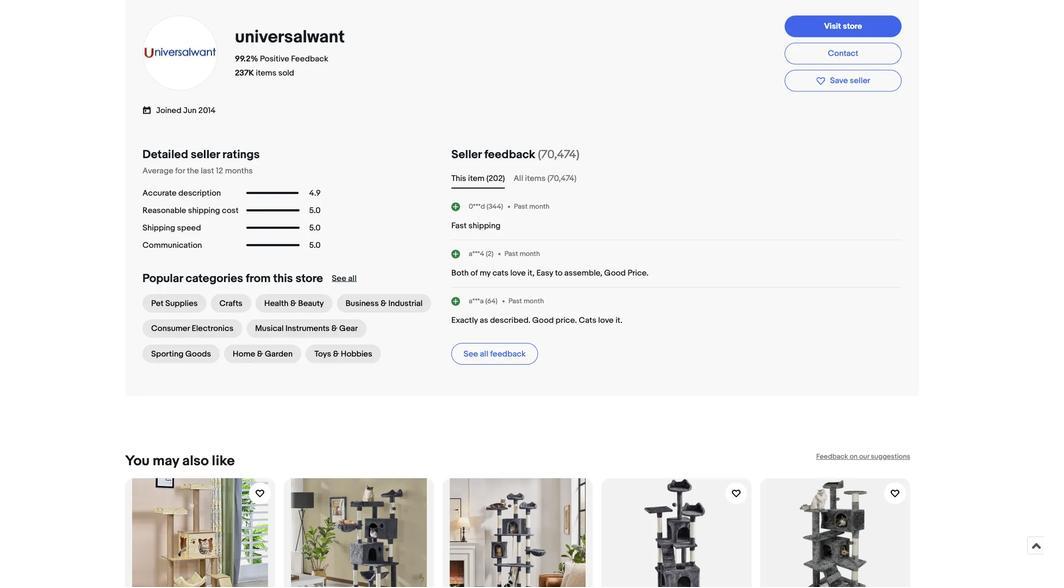 Task type: describe. For each thing, give the bounding box(es) containing it.
a***a (64)
[[469, 297, 498, 306]]

from
[[246, 272, 271, 286]]

all
[[514, 174, 524, 183]]

(202)
[[487, 174, 505, 183]]

both of my cats love it, easy to assemble, good price.
[[452, 268, 649, 278]]

(344)
[[487, 203, 503, 211]]

toys
[[315, 349, 331, 359]]

& left "gear"
[[332, 324, 338, 334]]

(70,474) for seller feedback (70,474)
[[538, 147, 580, 162]]

assemble,
[[565, 268, 603, 278]]

categories
[[186, 272, 243, 286]]

detailed
[[143, 147, 188, 162]]

(64)
[[486, 297, 498, 306]]

past for shipping
[[514, 203, 528, 211]]

seller feedback (70,474)
[[452, 147, 580, 162]]

supplies
[[165, 299, 198, 309]]

universalwant
[[235, 26, 345, 48]]

to
[[555, 268, 563, 278]]

price.
[[556, 316, 577, 325]]

text__icon wrapper image
[[143, 105, 156, 115]]

also
[[182, 453, 209, 470]]

musical
[[255, 324, 284, 334]]

this
[[273, 272, 293, 286]]

save
[[831, 76, 849, 86]]

may
[[153, 453, 179, 470]]

all for see all feedback
[[480, 349, 489, 359]]

2014
[[199, 106, 216, 116]]

garden
[[265, 349, 293, 359]]

universalwant image
[[142, 15, 218, 91]]

items inside the "99.2% positive feedback 237k items sold"
[[256, 68, 277, 78]]

exactly
[[452, 316, 478, 325]]

0***d (344)
[[469, 203, 503, 211]]

speed
[[177, 223, 201, 233]]

save seller button
[[785, 70, 902, 92]]

4.9
[[309, 188, 321, 198]]

you may also like
[[125, 453, 235, 470]]

toys & hobbies link
[[306, 345, 381, 363]]

5.0 for speed
[[309, 223, 321, 233]]

pet
[[151, 299, 164, 309]]

visit store
[[825, 21, 863, 31]]

seller for save
[[850, 76, 871, 86]]

sporting
[[151, 349, 184, 359]]

shipping for fast
[[469, 221, 501, 231]]

all items (70,474)
[[514, 174, 577, 183]]

average for the last 12 months
[[143, 166, 253, 176]]

consumer electronics link
[[143, 320, 242, 338]]

reasonable shipping cost
[[143, 206, 239, 215]]

musical instruments & gear link
[[247, 320, 367, 338]]

both
[[452, 268, 469, 278]]

contact link
[[785, 43, 902, 64]]

99.2% positive feedback 237k items sold
[[235, 54, 329, 78]]

consumer electronics
[[151, 324, 234, 334]]

my
[[480, 268, 491, 278]]

1 horizontal spatial store
[[843, 21, 863, 31]]

1 vertical spatial feedback
[[491, 349, 526, 359]]

positive
[[260, 54, 289, 64]]

ratings
[[223, 147, 260, 162]]

popular categories from this store
[[143, 272, 323, 286]]

beauty
[[298, 299, 324, 309]]

fast shipping
[[452, 221, 501, 231]]

of
[[471, 268, 478, 278]]

exactly as described.  good price. cats love it.
[[452, 316, 623, 325]]

electronics
[[192, 324, 234, 334]]

past month for shipping
[[514, 203, 550, 211]]

99.2%
[[235, 54, 258, 64]]

home
[[233, 349, 255, 359]]

a***a
[[469, 297, 484, 306]]

feedback on our suggestions
[[817, 453, 911, 461]]

save seller
[[831, 76, 871, 86]]

past for of
[[505, 250, 518, 258]]

see all feedback link
[[452, 343, 538, 365]]

see all
[[332, 274, 357, 284]]

it.
[[616, 316, 623, 325]]

a***4 (2)
[[469, 250, 494, 258]]

seller for detailed
[[191, 147, 220, 162]]

1 vertical spatial store
[[296, 272, 323, 286]]

3 5.0 from the top
[[309, 241, 321, 250]]

description
[[178, 188, 221, 198]]

shipping for reasonable
[[188, 206, 220, 215]]

seller
[[452, 147, 482, 162]]

accurate description
[[143, 188, 221, 198]]

toys & hobbies
[[315, 349, 373, 359]]

jun
[[183, 106, 197, 116]]

consumer
[[151, 324, 190, 334]]

past month for of
[[505, 250, 540, 258]]

goods
[[185, 349, 211, 359]]

industrial
[[389, 299, 423, 309]]

item
[[468, 174, 485, 183]]

fast
[[452, 221, 467, 231]]

& for home & garden
[[257, 349, 263, 359]]

average
[[143, 166, 174, 176]]

on
[[850, 453, 858, 461]]

month for as
[[524, 297, 544, 306]]

feedback on our suggestions link
[[817, 453, 911, 461]]

contact
[[829, 48, 859, 58]]

(2)
[[486, 250, 494, 258]]



Task type: vqa. For each thing, say whether or not it's contained in the screenshot.
'ratings'
yes



Task type: locate. For each thing, give the bounding box(es) containing it.
2 vertical spatial past month
[[509, 297, 544, 306]]

(70,474) right all at the top of the page
[[548, 174, 577, 183]]

our
[[860, 453, 870, 461]]

month for of
[[520, 250, 540, 258]]

2 vertical spatial month
[[524, 297, 544, 306]]

last
[[201, 166, 214, 176]]

see up business
[[332, 274, 347, 284]]

instruments
[[286, 324, 330, 334]]

pet supplies
[[151, 299, 198, 309]]

items down positive
[[256, 68, 277, 78]]

see for see all feedback
[[464, 349, 478, 359]]

store right visit
[[843, 21, 863, 31]]

past month up exactly as described.  good price. cats love it. on the bottom
[[509, 297, 544, 306]]

1 vertical spatial (70,474)
[[548, 174, 577, 183]]

0 vertical spatial month
[[530, 203, 550, 211]]

a***4
[[469, 250, 485, 258]]

1 vertical spatial love
[[599, 316, 614, 325]]

shipping down description on the top left of the page
[[188, 206, 220, 215]]

1 horizontal spatial items
[[525, 174, 546, 183]]

love left it,
[[511, 268, 526, 278]]

& inside "link"
[[333, 349, 339, 359]]

sporting goods link
[[143, 345, 220, 363]]

all
[[348, 274, 357, 284], [480, 349, 489, 359]]

feedback
[[485, 147, 536, 162], [491, 349, 526, 359]]

good left price.
[[533, 316, 554, 325]]

detailed seller ratings
[[143, 147, 260, 162]]

month for shipping
[[530, 203, 550, 211]]

1 horizontal spatial all
[[480, 349, 489, 359]]

0 vertical spatial store
[[843, 21, 863, 31]]

1 horizontal spatial good
[[605, 268, 626, 278]]

this
[[452, 174, 467, 183]]

(70,474) up all items (70,474)
[[538, 147, 580, 162]]

2 vertical spatial 5.0
[[309, 241, 321, 250]]

0 horizontal spatial all
[[348, 274, 357, 284]]

1 vertical spatial month
[[520, 250, 540, 258]]

see down exactly
[[464, 349, 478, 359]]

all up business
[[348, 274, 357, 284]]

described.
[[490, 316, 531, 325]]

seller up the last
[[191, 147, 220, 162]]

see all link
[[332, 274, 357, 284]]

1 horizontal spatial love
[[599, 316, 614, 325]]

0 vertical spatial items
[[256, 68, 277, 78]]

all for see all
[[348, 274, 357, 284]]

tab list
[[452, 172, 902, 184]]

1 vertical spatial past
[[505, 250, 518, 258]]

list
[[125, 470, 920, 588]]

1 vertical spatial good
[[533, 316, 554, 325]]

items
[[256, 68, 277, 78], [525, 174, 546, 183]]

month down all items (70,474)
[[530, 203, 550, 211]]

seller inside the save seller 'button'
[[850, 76, 871, 86]]

0 horizontal spatial shipping
[[188, 206, 220, 215]]

0 vertical spatial seller
[[850, 76, 871, 86]]

feedback up sold
[[291, 54, 329, 64]]

(70,474) inside tab list
[[548, 174, 577, 183]]

1 horizontal spatial see
[[464, 349, 478, 359]]

& for toys & hobbies
[[333, 349, 339, 359]]

items inside tab list
[[525, 174, 546, 183]]

past
[[514, 203, 528, 211], [505, 250, 518, 258], [509, 297, 522, 306]]

home & garden link
[[224, 345, 302, 363]]

store up beauty
[[296, 272, 323, 286]]

2 5.0 from the top
[[309, 223, 321, 233]]

0 horizontal spatial see
[[332, 274, 347, 284]]

shipping down 0***d (344)
[[469, 221, 501, 231]]

month up it,
[[520, 250, 540, 258]]

feedback left on
[[817, 453, 849, 461]]

reasonable
[[143, 206, 186, 215]]

you
[[125, 453, 150, 470]]

months
[[225, 166, 253, 176]]

0 vertical spatial past
[[514, 203, 528, 211]]

crafts link
[[211, 294, 251, 313]]

1 vertical spatial past month
[[505, 250, 540, 258]]

this item (202)
[[452, 174, 505, 183]]

for
[[175, 166, 185, 176]]

sold
[[278, 68, 294, 78]]

price.
[[628, 268, 649, 278]]

0 horizontal spatial store
[[296, 272, 323, 286]]

crafts
[[220, 299, 243, 309]]

good
[[605, 268, 626, 278], [533, 316, 554, 325]]

1 vertical spatial see
[[464, 349, 478, 359]]

2 vertical spatial past
[[509, 297, 522, 306]]

items right all at the top of the page
[[525, 174, 546, 183]]

universalwant link
[[235, 26, 349, 48]]

seller right the save on the right top
[[850, 76, 871, 86]]

good left "price."
[[605, 268, 626, 278]]

& right business
[[381, 299, 387, 309]]

0 horizontal spatial items
[[256, 68, 277, 78]]

& for health & beauty
[[291, 299, 296, 309]]

past month
[[514, 203, 550, 211], [505, 250, 540, 258], [509, 297, 544, 306]]

0 horizontal spatial seller
[[191, 147, 220, 162]]

past month for as
[[509, 297, 544, 306]]

0 vertical spatial feedback
[[485, 147, 536, 162]]

0 vertical spatial shipping
[[188, 206, 220, 215]]

& right health at the bottom of the page
[[291, 299, 296, 309]]

shipping speed
[[143, 223, 201, 233]]

0 horizontal spatial feedback
[[291, 54, 329, 64]]

1 horizontal spatial feedback
[[817, 453, 849, 461]]

shipping
[[188, 206, 220, 215], [469, 221, 501, 231]]

store
[[843, 21, 863, 31], [296, 272, 323, 286]]

(70,474) for all items (70,474)
[[548, 174, 577, 183]]

cost
[[222, 206, 239, 215]]

business & industrial link
[[337, 294, 432, 313]]

5.0 for shipping
[[309, 206, 321, 215]]

sporting goods
[[151, 349, 211, 359]]

1 vertical spatial feedback
[[817, 453, 849, 461]]

feedback down described. at the bottom of page
[[491, 349, 526, 359]]

cats
[[579, 316, 597, 325]]

suggestions
[[872, 453, 911, 461]]

all down as
[[480, 349, 489, 359]]

seller
[[850, 76, 871, 86], [191, 147, 220, 162]]

0 vertical spatial feedback
[[291, 54, 329, 64]]

0 vertical spatial love
[[511, 268, 526, 278]]

feedback
[[291, 54, 329, 64], [817, 453, 849, 461]]

1 horizontal spatial seller
[[850, 76, 871, 86]]

cats
[[493, 268, 509, 278]]

month
[[530, 203, 550, 211], [520, 250, 540, 258], [524, 297, 544, 306]]

accurate
[[143, 188, 177, 198]]

0 horizontal spatial love
[[511, 268, 526, 278]]

0 vertical spatial all
[[348, 274, 357, 284]]

feedback up all at the top of the page
[[485, 147, 536, 162]]

& right toys
[[333, 349, 339, 359]]

past month up it,
[[505, 250, 540, 258]]

home & garden
[[233, 349, 293, 359]]

love left "it."
[[599, 316, 614, 325]]

0 vertical spatial see
[[332, 274, 347, 284]]

communication
[[143, 241, 202, 250]]

& right home
[[257, 349, 263, 359]]

past up described. at the bottom of page
[[509, 297, 522, 306]]

237k
[[235, 68, 254, 78]]

1 vertical spatial seller
[[191, 147, 220, 162]]

musical instruments & gear
[[255, 324, 358, 334]]

past month down all at the top of the page
[[514, 203, 550, 211]]

0 vertical spatial good
[[605, 268, 626, 278]]

past for as
[[509, 297, 522, 306]]

0 vertical spatial 5.0
[[309, 206, 321, 215]]

5.0
[[309, 206, 321, 215], [309, 223, 321, 233], [309, 241, 321, 250]]

feedback inside the "99.2% positive feedback 237k items sold"
[[291, 54, 329, 64]]

joined jun 2014
[[156, 106, 216, 116]]

as
[[480, 316, 489, 325]]

0 vertical spatial (70,474)
[[538, 147, 580, 162]]

visit
[[825, 21, 842, 31]]

joined
[[156, 106, 182, 116]]

see all feedback
[[464, 349, 526, 359]]

1 vertical spatial shipping
[[469, 221, 501, 231]]

month up exactly as described.  good price. cats love it. on the bottom
[[524, 297, 544, 306]]

past right (2)
[[505, 250, 518, 258]]

1 5.0 from the top
[[309, 206, 321, 215]]

1 horizontal spatial shipping
[[469, 221, 501, 231]]

gear
[[339, 324, 358, 334]]

health
[[264, 299, 289, 309]]

1 vertical spatial items
[[525, 174, 546, 183]]

1 vertical spatial 5.0
[[309, 223, 321, 233]]

& for business & industrial
[[381, 299, 387, 309]]

0 horizontal spatial good
[[533, 316, 554, 325]]

like
[[212, 453, 235, 470]]

see
[[332, 274, 347, 284], [464, 349, 478, 359]]

0***d
[[469, 203, 485, 211]]

see for see all
[[332, 274, 347, 284]]

tab list containing this item (202)
[[452, 172, 902, 184]]

past right (344)
[[514, 203, 528, 211]]

0 vertical spatial past month
[[514, 203, 550, 211]]

1 vertical spatial all
[[480, 349, 489, 359]]



